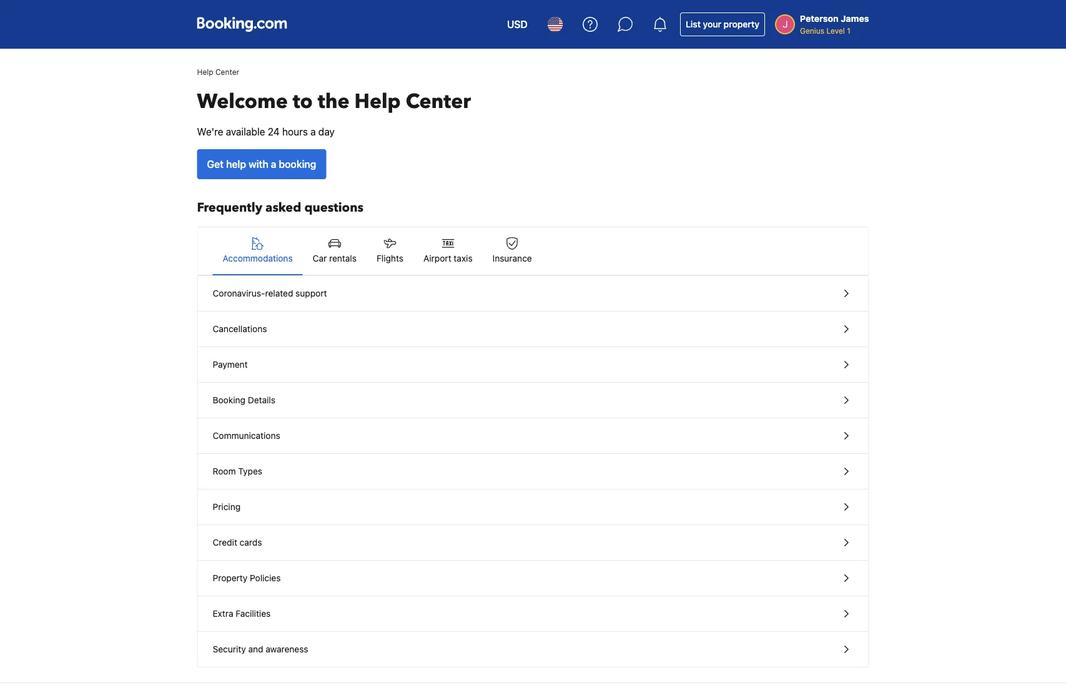 Task type: describe. For each thing, give the bounding box(es) containing it.
car
[[313, 253, 327, 264]]

related
[[265, 288, 293, 299]]

extra facilities
[[213, 609, 271, 619]]

flights button
[[367, 227, 414, 275]]

and
[[248, 644, 263, 655]]

accommodations
[[223, 253, 293, 264]]

usd button
[[500, 9, 535, 39]]

peterson
[[800, 13, 839, 24]]

cancellations button
[[198, 312, 869, 347]]

0 vertical spatial a
[[311, 126, 316, 138]]

booking
[[279, 158, 316, 170]]

credit cards button
[[198, 525, 869, 561]]

your
[[703, 19, 722, 29]]

coronavirus-
[[213, 288, 265, 299]]

get help with a booking
[[207, 158, 316, 170]]

day
[[318, 126, 335, 138]]

extra facilities button
[[198, 597, 869, 632]]

24
[[268, 126, 280, 138]]

credit
[[213, 538, 237, 548]]

insurance button
[[483, 227, 542, 275]]

to
[[293, 88, 313, 115]]

peterson james genius level 1
[[800, 13, 869, 35]]

room types
[[213, 466, 262, 477]]

security and awareness button
[[198, 632, 869, 667]]

we're
[[197, 126, 223, 138]]

get help with a booking button
[[197, 149, 326, 179]]

0 horizontal spatial help
[[197, 67, 213, 76]]

cards
[[240, 538, 262, 548]]

cancellations
[[213, 324, 267, 334]]

car rentals button
[[303, 227, 367, 275]]

room
[[213, 466, 236, 477]]

usd
[[507, 18, 528, 30]]

list your property
[[686, 19, 760, 29]]

payment button
[[198, 347, 869, 383]]

property policies
[[213, 573, 281, 584]]

coronavirus-related support
[[213, 288, 327, 299]]

list your property link
[[680, 12, 765, 36]]

property
[[724, 19, 760, 29]]

asked
[[266, 199, 301, 216]]

credit cards
[[213, 538, 262, 548]]

policies
[[250, 573, 281, 584]]

security and awareness
[[213, 644, 308, 655]]

the
[[318, 88, 350, 115]]

car rentals
[[313, 253, 357, 264]]

extra
[[213, 609, 233, 619]]

details
[[248, 395, 276, 405]]

types
[[238, 466, 262, 477]]

communications
[[213, 431, 280, 441]]



Task type: vqa. For each thing, say whether or not it's contained in the screenshot.
Center
yes



Task type: locate. For each thing, give the bounding box(es) containing it.
pricing button
[[198, 490, 869, 525]]

with
[[249, 158, 268, 170]]

1 vertical spatial center
[[406, 88, 471, 115]]

list
[[686, 19, 701, 29]]

rentals
[[329, 253, 357, 264]]

payment
[[213, 360, 248, 370]]

awareness
[[266, 644, 308, 655]]

a
[[311, 126, 316, 138], [271, 158, 276, 170]]

communications button
[[198, 419, 869, 454]]

frequently asked questions
[[197, 199, 364, 216]]

frequently
[[197, 199, 262, 216]]

booking
[[213, 395, 245, 405]]

booking.com online hotel reservations image
[[197, 17, 287, 32]]

help right the
[[355, 88, 401, 115]]

1 horizontal spatial center
[[406, 88, 471, 115]]

0 vertical spatial help
[[197, 67, 213, 76]]

facilities
[[236, 609, 271, 619]]

get
[[207, 158, 224, 170]]

accommodations button
[[213, 227, 303, 275]]

1 vertical spatial a
[[271, 158, 276, 170]]

center
[[216, 67, 239, 76], [406, 88, 471, 115]]

support
[[296, 288, 327, 299]]

room types button
[[198, 454, 869, 490]]

help
[[197, 67, 213, 76], [355, 88, 401, 115]]

insurance
[[493, 253, 532, 264]]

0 horizontal spatial a
[[271, 158, 276, 170]]

welcome to the help center
[[197, 88, 471, 115]]

help center
[[197, 67, 239, 76]]

flights
[[377, 253, 404, 264]]

we're available 24 hours a day
[[197, 126, 335, 138]]

a inside get help with a booking "button"
[[271, 158, 276, 170]]

pricing
[[213, 502, 241, 512]]

booking details button
[[198, 383, 869, 419]]

1 horizontal spatial a
[[311, 126, 316, 138]]

1 horizontal spatial help
[[355, 88, 401, 115]]

0 vertical spatial center
[[216, 67, 239, 76]]

property
[[213, 573, 248, 584]]

taxis
[[454, 253, 473, 264]]

airport taxis
[[424, 253, 473, 264]]

welcome
[[197, 88, 288, 115]]

tab list
[[198, 227, 869, 276]]

tab list containing accommodations
[[198, 227, 869, 276]]

questions
[[305, 199, 364, 216]]

coronavirus-related support button
[[198, 276, 869, 312]]

security
[[213, 644, 246, 655]]

level
[[827, 26, 845, 35]]

help
[[226, 158, 246, 170]]

available
[[226, 126, 265, 138]]

airport
[[424, 253, 451, 264]]

1
[[847, 26, 851, 35]]

james
[[841, 13, 869, 24]]

property policies button
[[198, 561, 869, 597]]

help up welcome
[[197, 67, 213, 76]]

airport taxis button
[[414, 227, 483, 275]]

0 horizontal spatial center
[[216, 67, 239, 76]]

hours
[[282, 126, 308, 138]]

genius
[[800, 26, 825, 35]]

booking details
[[213, 395, 276, 405]]

a left day
[[311, 126, 316, 138]]

a right with
[[271, 158, 276, 170]]

1 vertical spatial help
[[355, 88, 401, 115]]



